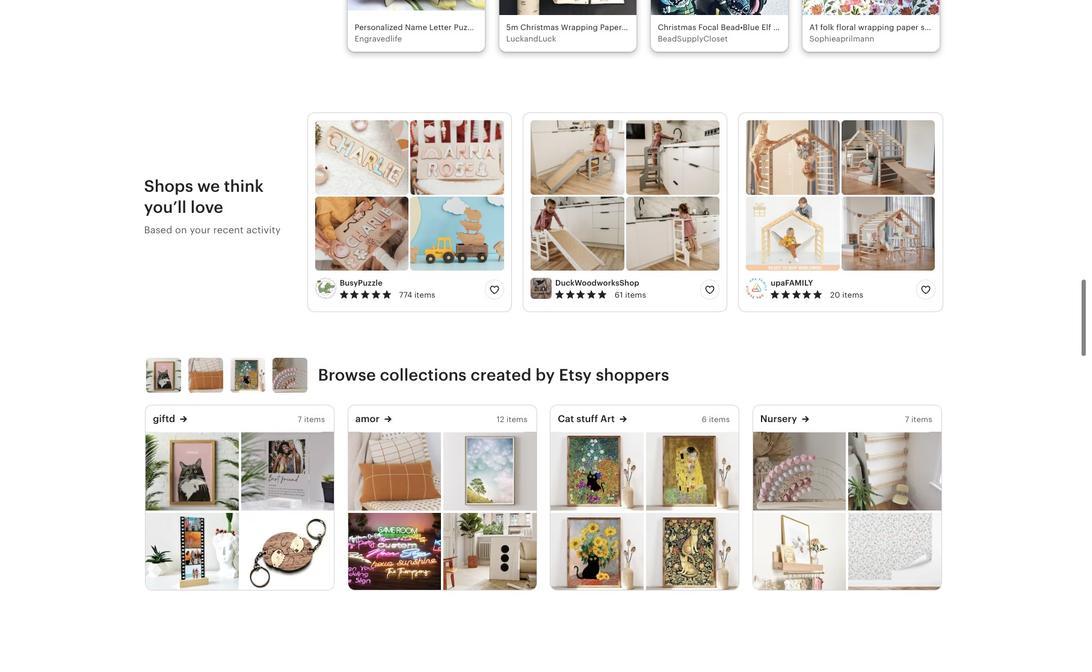 Task type: locate. For each thing, give the bounding box(es) containing it.
animals down the 5m christmas wrapping paper, kraft festive gift wrap, merry christmas houses gift wrap, christmas wrapping kits, christmas paper image
[[573, 23, 603, 32]]

bead•christmas up sophieaprilmann
[[796, 23, 857, 32]]

1 7 items from the left
[[298, 415, 325, 424]]

12 items
[[497, 415, 528, 424]]

7 up the personalized best friend gift • besties frame • custom friendship gift • best friends birthday gifts • custom photo frame • for soul sisters
[[298, 415, 302, 424]]

7
[[298, 415, 302, 424], [906, 415, 910, 424]]

christmas focal bead•blue elf focal bead•christmas elf silicone bead•christmas focal bead•christmas stitch bead•keychain bead•pen bead image
[[651, 0, 788, 15]]

paper
[[897, 23, 919, 32], [1023, 23, 1046, 32]]

2 focal from the left
[[774, 23, 794, 32]]

2 paper from the left
[[1023, 23, 1046, 32]]

wrapping left kits,
[[893, 23, 930, 32]]

0 horizontal spatial bead•christmas
[[796, 23, 857, 32]]

0 horizontal spatial elf
[[762, 23, 772, 32]]

shops
[[144, 177, 193, 196]]

created
[[471, 366, 532, 385]]

7 items left amor
[[298, 415, 325, 424]]

2 toys from the left
[[740, 23, 757, 32]]

3 bead•christmas from the left
[[989, 23, 1049, 32]]

focal right made
[[966, 23, 986, 32]]

toys left for
[[606, 23, 623, 32]]

letter
[[430, 23, 452, 32]]

wooden down christmas focal bead•blue elf focal bead•christmas elf silicone bead•christmas focal bead•christmas stitch bead•keychain bead•pen bead
[[707, 23, 738, 32]]

7 for nursery
[[906, 415, 910, 424]]

a1 folk floral  wrapping paper sheet made form recycled paper sophieaprilmann
[[810, 23, 1046, 43]]

christmas
[[521, 23, 559, 32], [658, 23, 697, 32], [741, 23, 779, 32], [852, 23, 891, 32], [950, 23, 989, 32]]

1 horizontal spatial toys
[[740, 23, 757, 32]]

0 horizontal spatial gift
[[676, 23, 690, 32]]

art
[[601, 413, 615, 425]]

kraft
[[627, 23, 645, 32]]

61
[[615, 291, 623, 300]]

kids
[[855, 23, 871, 32]]

2 horizontal spatial focal
[[966, 23, 986, 32]]

on
[[175, 224, 187, 236]]

5m christmas wrapping paper, kraft festive gift wrap, merry christmas houses gift wrap, christmas wrapping kits, christmas paper image
[[499, 0, 637, 15]]

wrapping down the 5m christmas wrapping paper, kraft festive gift wrap, merry christmas houses gift wrap, christmas wrapping kits, christmas paper image
[[561, 23, 598, 32]]

items right 61
[[626, 291, 647, 300]]

0 horizontal spatial 7 items
[[298, 415, 325, 424]]

1 horizontal spatial bead•christmas
[[903, 23, 964, 32]]

0 horizontal spatial wrap,
[[692, 23, 714, 32]]

7 up nursery bookshelf natural cedar (custom sizing available) small space shelf, bookshelf, joinery image
[[906, 415, 910, 424]]

2 animals from the left
[[778, 23, 808, 32]]

1 horizontal spatial focal
[[774, 23, 794, 32]]

3 focal from the left
[[966, 23, 986, 32]]

gift
[[676, 23, 690, 32], [812, 23, 826, 32]]

made
[[945, 23, 966, 32]]

1 christmas from the left
[[521, 23, 559, 32]]

wrap, up sophieaprilmann
[[828, 23, 850, 32]]

form
[[968, 23, 986, 32]]

paper
[[991, 23, 1013, 32]]

recent
[[213, 224, 244, 236]]

1 horizontal spatial wrapping
[[893, 23, 930, 32]]

1 horizontal spatial 7
[[906, 415, 910, 424]]

cat
[[558, 413, 575, 425]]

focal
[[699, 23, 719, 32], [774, 23, 794, 32], [966, 23, 986, 32]]

2 7 from the left
[[906, 415, 910, 424]]

for
[[625, 23, 637, 32]]

animals
[[573, 23, 603, 32], [778, 23, 808, 32]]

by
[[536, 366, 555, 385]]

focal left a1
[[774, 23, 794, 32]]

1 horizontal spatial animals
[[778, 23, 808, 32]]

2 wrapping from the left
[[893, 23, 930, 32]]

gustav klimt the kiss poster, vintage exhibition poster art print, gustav klimt print, romantic art, gustav klimt painting ps0494 image
[[646, 432, 739, 511]]

with
[[760, 23, 776, 32]]

bead•christmas right form
[[989, 23, 1049, 32]]

7 items for nursery
[[906, 415, 933, 424]]

toys left with
[[740, 23, 757, 32]]

1 horizontal spatial paper
[[1023, 23, 1046, 32]]

1 7 from the left
[[298, 415, 302, 424]]

0 horizontal spatial paper
[[897, 23, 919, 32]]

wrapping
[[561, 23, 598, 32], [893, 23, 930, 32]]

0 horizontal spatial animals
[[573, 23, 603, 32]]

items right 774
[[415, 291, 436, 300]]

bead•christmas left form
[[903, 23, 964, 32]]

1 horizontal spatial wooden
[[707, 23, 738, 32]]

busypuzzle
[[340, 279, 383, 288]]

1 horizontal spatial 7 items
[[906, 415, 933, 424]]

2 wooden from the left
[[707, 23, 738, 32]]

0 horizontal spatial wrapping
[[561, 23, 598, 32]]

0 horizontal spatial focal
[[699, 23, 719, 32]]

board,
[[481, 23, 506, 32]]

collections
[[380, 366, 467, 385]]

cat stuff art
[[558, 413, 615, 425]]

1 horizontal spatial gift
[[812, 23, 826, 32]]

4 christmas from the left
[[852, 23, 891, 32]]

0 horizontal spatial wooden
[[540, 23, 571, 32]]

1 animals from the left
[[573, 23, 603, 32]]

5m
[[507, 23, 519, 32]]

animals left a1
[[778, 23, 808, 32]]

personalized name letter puzzle board, custom wooden animals toys for kids, educational wooden toys with animals and shaps, kids present engravedlife
[[355, 23, 902, 43]]

paper left 'stitch'
[[1023, 23, 1046, 32]]

0 horizontal spatial toys
[[606, 23, 623, 32]]

wrap,
[[692, 23, 714, 32], [828, 23, 850, 32]]

wrap, up beadsupplycloset
[[692, 23, 714, 32]]

giftd
[[153, 413, 175, 425]]

toys
[[606, 23, 623, 32], [740, 23, 757, 32]]

kits,
[[932, 23, 948, 32]]

2 elf from the left
[[859, 23, 869, 32]]

1 wooden from the left
[[540, 23, 571, 32]]

a1 folk floral  wrapping paper sheet made form recycled paper image
[[803, 0, 940, 15]]

1 horizontal spatial elf
[[859, 23, 869, 32]]

items right 6
[[709, 415, 730, 424]]

custom neon sign | neon sign | wedding signs | name neon sign | led neon light sign | wedding bridesmaid gifts | wall decor | home decor image
[[348, 514, 441, 593]]

wooden down the 5m christmas wrapping paper, kraft festive gift wrap, merry christmas houses gift wrap, christmas wrapping kits, christmas paper image
[[540, 23, 571, 32]]

2 christmas from the left
[[658, 23, 697, 32]]

gift left shaps,
[[812, 23, 826, 32]]

0 horizontal spatial 7
[[298, 415, 302, 424]]

elf right floral
[[859, 23, 869, 32]]

amor
[[356, 413, 380, 425]]

activity
[[246, 224, 281, 236]]

elf
[[762, 23, 772, 32], [859, 23, 869, 32]]

kids,
[[639, 23, 658, 32]]

items up nursery bookshelf natural cedar (custom sizing available) small space shelf, bookshelf, joinery image
[[912, 415, 933, 424]]

1 horizontal spatial wrap,
[[828, 23, 850, 32]]

elf right bead•blue
[[762, 23, 772, 32]]

bead•christmas
[[796, 23, 857, 32], [903, 23, 964, 32], [989, 23, 1049, 32]]

present
[[873, 23, 902, 32]]

silicone
[[871, 23, 901, 32]]

love
[[191, 198, 224, 217]]

2 bead•christmas from the left
[[903, 23, 964, 32]]

items
[[415, 291, 436, 300], [626, 291, 647, 300], [843, 291, 864, 300], [304, 415, 325, 424], [507, 415, 528, 424], [709, 415, 730, 424], [912, 415, 933, 424]]

and
[[811, 23, 825, 32]]

gift up beadsupplycloset
[[676, 23, 690, 32]]

personalised memory film acrylic, personalized camera roll gift, our first trip, back to school, bestfriend gift, meaningful christmas gift image
[[146, 514, 239, 593]]

a1
[[810, 23, 819, 32]]

folk
[[821, 23, 835, 32]]

paper left sheet on the top of page
[[897, 23, 919, 32]]

engravedlife
[[355, 34, 402, 43]]

774
[[399, 291, 413, 300]]

houses
[[781, 23, 809, 32]]

5m christmas wrapping paper, kraft festive gift wrap, merry christmas houses gift wrap, christmas wrapping kits, christmas paper luckandluck
[[507, 23, 1013, 43]]

wooden
[[540, 23, 571, 32], [707, 23, 738, 32]]

beadsupplycloset
[[658, 34, 728, 43]]

2 horizontal spatial bead•christmas
[[989, 23, 1049, 32]]

items right 12
[[507, 415, 528, 424]]

2 wrap, from the left
[[828, 23, 850, 32]]

upafamily
[[771, 279, 814, 288]]

7 items up nursery bookshelf natural cedar (custom sizing available) small space shelf, bookshelf, joinery image
[[906, 415, 933, 424]]

7 for giftd
[[298, 415, 302, 424]]

focal up beadsupplycloset
[[699, 23, 719, 32]]

1 elf from the left
[[762, 23, 772, 32]]

7 items
[[298, 415, 325, 424], [906, 415, 933, 424]]

2 7 items from the left
[[906, 415, 933, 424]]

william morris inspired poster, cats and flowers print, morris art, art nouveau floral print, botanical vintage art nouveau poster ps0394 image
[[646, 514, 739, 593]]

puzzle
[[454, 23, 479, 32]]

christmas inside christmas focal bead•blue elf focal bead•christmas elf silicone bead•christmas focal bead•christmas stitch bea beadsupplycloset
[[658, 23, 697, 32]]

duckwoodworksshop
[[556, 279, 640, 288]]

1 toys from the left
[[606, 23, 623, 32]]

20
[[831, 291, 841, 300]]



Task type: vqa. For each thing, say whether or not it's contained in the screenshot.
"terms" in the right of the page
no



Task type: describe. For each thing, give the bounding box(es) containing it.
custom
[[508, 23, 537, 32]]

wrapping
[[859, 23, 895, 32]]

gallery wall decor, minimalist wall art, scandinavian art, black and white art, minimalist prints, printable wall art, digital prints image
[[444, 514, 537, 593]]

interlocking sea otter keychains - friendship or relationship matching wooden couple keychain set image
[[241, 514, 334, 593]]

lumi living 100% soft cotton knitted modern grid lumbar throw pillow cover 12x20 (burnt orange) image
[[348, 432, 441, 511]]

educational
[[660, 23, 705, 32]]

christmas focal bead•blue elf focal bead•christmas elf silicone bead•christmas focal bead•christmas stitch bea beadsupplycloset
[[658, 23, 1088, 43]]

2 gift from the left
[[812, 23, 826, 32]]

think
[[224, 177, 264, 196]]

based on your recent activity
[[144, 224, 281, 236]]

6 items
[[702, 415, 730, 424]]

floral
[[837, 23, 857, 32]]

shoppers
[[596, 366, 670, 385]]

headband holder | bow holder for baby girl | nursery shelves image
[[754, 514, 847, 593]]

claude monet sunflowers cat print, monet cat poster, black cat art, floral print, funny cat print, funny gift, home decor poster ps0342 image
[[551, 514, 644, 593]]

shops we think you'll love
[[144, 177, 264, 217]]

61 items
[[615, 291, 647, 300]]

1 bead•christmas from the left
[[796, 23, 857, 32]]

merry
[[716, 23, 738, 32]]

items right 20
[[843, 291, 864, 300]]

7 items for giftd
[[298, 415, 325, 424]]

bea
[[1076, 23, 1088, 32]]

med. personalized abacus, wooden nursery, montessori, counting tool, rainbow abacus, custom abacus, new baby gift, ev&potique, evandpotique image
[[754, 432, 847, 511]]

sophieaprilmann
[[810, 34, 875, 43]]

5 christmas from the left
[[950, 23, 989, 32]]

recycled
[[988, 23, 1021, 32]]

nursery
[[761, 413, 798, 425]]

personalized name letter puzzle board, custom wooden animals toys for kids, educational wooden toys with animals and shaps, kids present image
[[348, 0, 485, 15]]

custom floral peel and stick wallpaper, removable wallpaper - pixie flowers by love vs. design image
[[849, 514, 942, 593]]

gustav klimt garden cat print, klimt flowers cat poster, black cat art, floral print, funny cat print, funny gift, home decor poster ps0501 image
[[551, 432, 644, 511]]

stuff
[[577, 413, 599, 425]]

your
[[190, 224, 211, 236]]

paper,
[[601, 23, 624, 32]]

items left amor
[[304, 415, 325, 424]]

12
[[497, 415, 505, 424]]

1 wrapping from the left
[[561, 23, 598, 32]]

browse collections created by etsy shoppers
[[318, 366, 670, 385]]

based
[[144, 224, 173, 236]]

browse
[[318, 366, 376, 385]]

1 gift from the left
[[676, 23, 690, 32]]

bead•blue
[[721, 23, 760, 32]]

1 paper from the left
[[897, 23, 919, 32]]

name
[[405, 23, 427, 32]]

1 focal from the left
[[699, 23, 719, 32]]

sheet
[[921, 23, 942, 32]]

20 items
[[831, 291, 864, 300]]

festive
[[647, 23, 674, 32]]

etsy
[[559, 366, 592, 385]]

1 wrap, from the left
[[692, 23, 714, 32]]

luckandluck
[[507, 34, 557, 43]]

nursery bookshelf natural cedar (custom sizing available) small space shelf, bookshelf, joinery image
[[849, 432, 942, 511]]

774 items
[[399, 291, 436, 300]]

you'll
[[144, 198, 187, 217]]

custom pet portrait, cat portrait, dog portrait, personalised pet portrait from photo, pet memorial, personalised gift, unique gift, uk & us image
[[146, 432, 239, 511]]

stitch
[[1051, 23, 1074, 32]]

3 christmas from the left
[[741, 23, 779, 32]]

dreamy sky landscape printable wall art - digital download - landscape wall art - nature prints - boho decor - farmhouse decor - photography image
[[444, 432, 537, 511]]

shaps,
[[827, 23, 853, 32]]

personalized best friend gift • besties frame • custom friendship gift • best friends birthday gifts • custom photo frame • for soul sisters image
[[241, 432, 334, 511]]

6
[[702, 415, 707, 424]]

personalized
[[355, 23, 403, 32]]

we
[[197, 177, 220, 196]]



